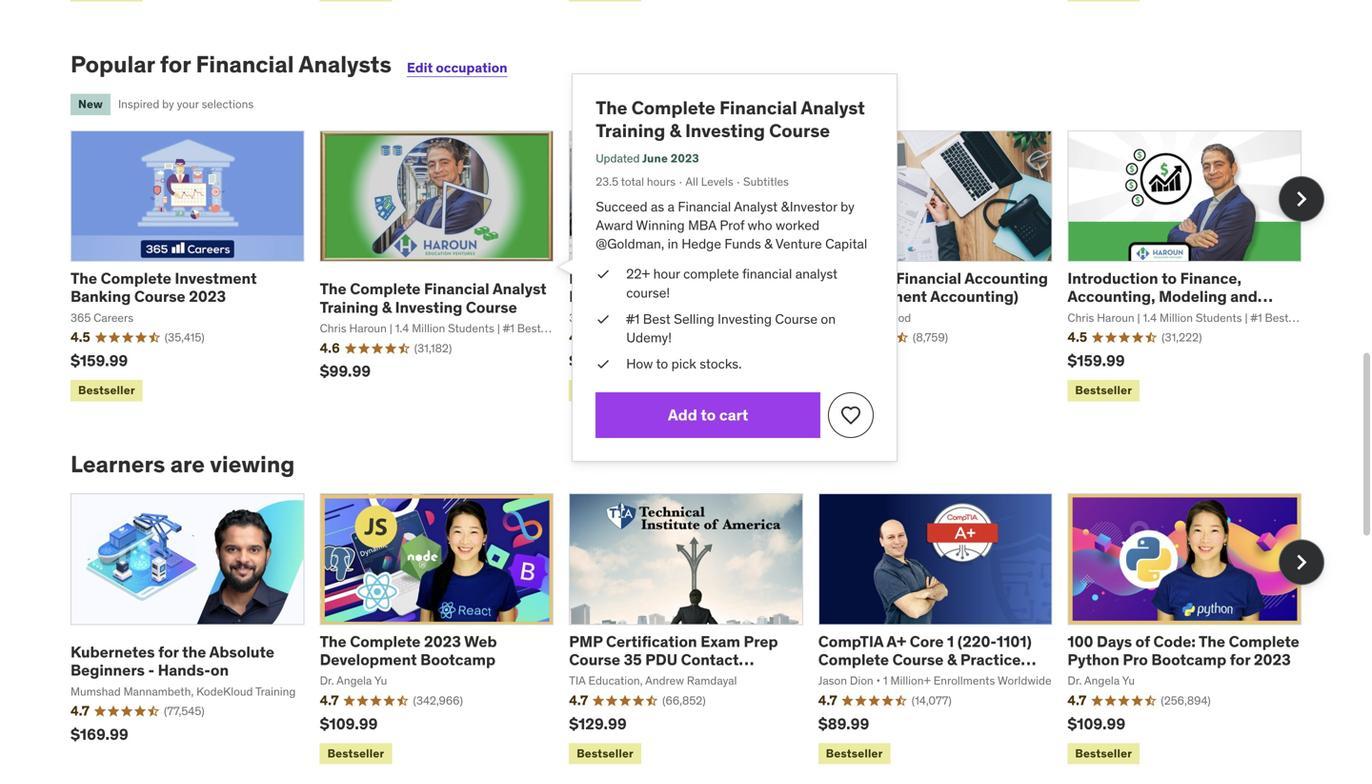 Task type: describe. For each thing, give the bounding box(es) containing it.
complete for the complete financial analyst training & investing course updated june 2023
[[632, 96, 716, 119]]

course inside pmp certification exam prep course 35 pdu contact hours/pdu
[[569, 650, 620, 670]]

award
[[596, 217, 633, 234]]

edit
[[407, 59, 433, 76]]

the complete financial analyst training & investing course link for succeed as a financial analyst &investor by award winning mba prof who worked @goldman, in hedge funds & venture capital
[[596, 96, 865, 142]]

(31,182)
[[414, 341, 452, 356]]

100
[[1068, 632, 1094, 652]]

course!
[[626, 284, 670, 301]]

certification
[[606, 632, 697, 652]]

learners
[[71, 450, 165, 479]]

prof
[[720, 217, 745, 234]]

course inside the complete financial analyst training & investing course updated june 2023
[[769, 119, 830, 142]]

add to cart button
[[596, 393, 821, 439]]

& down 1.4
[[407, 337, 414, 352]]

pro
[[1123, 650, 1148, 670]]

sap
[[818, 269, 849, 288]]

training for the complete financial analyst training & investing course chris haroun | 1.4 million students | #1 best selling business & finance prof.
[[320, 298, 379, 317]]

training for the complete financial analyst training & investing course updated june 2023
[[596, 119, 666, 142]]

financial for popular for financial analysts
[[196, 50, 294, 79]]

worked
[[776, 217, 820, 234]]

the for the complete 2023 web development bootcamp
[[320, 632, 347, 652]]

& up haroun
[[382, 298, 392, 317]]

updated
[[596, 151, 640, 166]]

to for introduction
[[1162, 269, 1177, 288]]

best inside "the complete financial analyst training & investing course chris haroun | 1.4 million students | #1 best selling business & finance prof."
[[517, 321, 541, 336]]

exam inside comptia a+ core 1 (220-1101) complete course & practice exam
[[818, 669, 858, 688]]

to for how
[[656, 356, 668, 373]]

100 days of code: the complete python pro bootcamp for 2023 link
[[1068, 632, 1300, 670]]

22+ hour complete financial analyst course!
[[626, 266, 838, 301]]

june
[[642, 151, 668, 166]]

who
[[748, 217, 773, 234]]

add
[[668, 406, 697, 425]]

core
[[910, 632, 944, 652]]

xsmall image for 22+
[[596, 265, 611, 284]]

edit occupation button
[[407, 59, 507, 76]]

1 | from the left
[[390, 321, 392, 336]]

23.5
[[596, 175, 619, 189]]

your
[[177, 97, 199, 112]]

accounting,
[[1068, 287, 1156, 307]]

best inside "#1 best selling investing course on udemy!"
[[643, 311, 671, 328]]

kubernetes for the absolute beginners - hands-on
[[71, 643, 274, 681]]

financial inside succeed as a financial analyst &investor by award winning mba prof who worked @goldman, in hedge funds & venture capital
[[678, 198, 731, 215]]

venture
[[776, 235, 822, 253]]

kubernetes for the absolute beginners - hands-on link
[[71, 643, 274, 681]]

2023 inside 'the complete investment banking course 2023'
[[189, 287, 226, 307]]

modeling
[[1159, 287, 1227, 307]]

add to cart
[[668, 406, 748, 425]]

cart
[[719, 406, 748, 425]]

& inside comptia a+ core 1 (220-1101) complete course & practice exam
[[947, 650, 957, 670]]

financial
[[742, 266, 792, 283]]

to for add
[[701, 406, 716, 425]]

succeed
[[596, 198, 648, 215]]

on inside kubernetes for the absolute beginners - hands-on
[[211, 661, 229, 681]]

investment
[[175, 269, 257, 288]]

complete inside the 100 days of code: the complete python pro bootcamp for 2023
[[1229, 632, 1300, 652]]

chris
[[320, 321, 346, 336]]

subtitles
[[743, 175, 789, 189]]

introduction to finance, accounting, modeling and valuation link
[[1068, 269, 1273, 325]]

introduction
[[1068, 269, 1158, 288]]

complete for the complete 2023 web development bootcamp
[[350, 632, 421, 652]]

edit occupation
[[407, 59, 507, 76]]

the complete 2023 web development bootcamp link
[[320, 632, 497, 670]]

exam inside pmp certification exam prep course 35 pdu contact hours/pdu
[[701, 632, 740, 652]]

sap fico (financial accounting & management accounting) link
[[818, 269, 1048, 307]]

-
[[148, 661, 154, 681]]

pdu
[[645, 650, 678, 670]]

occupation
[[436, 59, 507, 76]]

the complete investment banking course 2023
[[71, 269, 257, 307]]

100 days of code: the complete python pro bootcamp for 2023
[[1068, 632, 1300, 670]]

selling inside "#1 best selling investing course on udemy!"
[[674, 311, 715, 328]]

@goldman,
[[596, 235, 664, 253]]

practice
[[960, 650, 1021, 670]]

investing for the complete financial analyst training & investing course updated june 2023
[[685, 119, 765, 142]]

pmp certification exam prep course 35 pdu contact hours/pdu
[[569, 632, 778, 688]]

the complete financial analyst training & investing course updated june 2023
[[596, 96, 865, 166]]

total
[[621, 175, 644, 189]]

$99.99
[[320, 362, 371, 381]]

as
[[651, 198, 664, 215]]

all
[[686, 175, 698, 189]]

development
[[320, 650, 417, 670]]

hours/pdu
[[569, 669, 653, 688]]

prof.
[[459, 337, 483, 352]]

in
[[668, 235, 678, 253]]

funds
[[725, 235, 761, 253]]

#1 inside "the complete financial analyst training & investing course chris haroun | 1.4 million students | #1 best selling business & finance prof."
[[503, 321, 514, 336]]

inspired
[[118, 97, 159, 112]]

the complete investment banking course 2023 link
[[71, 269, 257, 307]]

23.5 total hours
[[596, 175, 676, 189]]

finance,
[[1180, 269, 1242, 288]]

(financial
[[891, 269, 962, 288]]

bootcamp inside the 100 days of code: the complete python pro bootcamp for 2023
[[1152, 650, 1227, 670]]

introduction to finance, accounting, modeling and valuation
[[1068, 269, 1258, 325]]

stocks.
[[700, 356, 742, 373]]

udemy!
[[626, 329, 672, 346]]

0 horizontal spatial by
[[162, 97, 174, 112]]

the complete financial analyst training & investing course chris haroun | 1.4 million students | #1 best selling business & finance prof.
[[320, 279, 547, 352]]

viewing
[[210, 450, 295, 479]]

(220-
[[958, 632, 997, 652]]

are
[[170, 450, 205, 479]]

wishlist image
[[840, 404, 863, 427]]



Task type: vqa. For each thing, say whether or not it's contained in the screenshot.
(445 ratings)
no



Task type: locate. For each thing, give the bounding box(es) containing it.
1.4
[[395, 321, 409, 336]]

bootcamp inside the 'the complete 2023 web development bootcamp'
[[420, 650, 496, 670]]

to left finance,
[[1162, 269, 1177, 288]]

& inside the complete financial analyst training & investing course updated june 2023
[[670, 119, 681, 142]]

training inside the complete financial analyst training & investing course updated june 2023
[[596, 119, 666, 142]]

2 horizontal spatial to
[[1162, 269, 1177, 288]]

0 horizontal spatial bootcamp
[[420, 650, 496, 670]]

financial up mba
[[678, 198, 731, 215]]

1
[[947, 632, 954, 652]]

& inside succeed as a financial analyst &investor by award winning mba prof who worked @goldman, in hedge funds & venture capital
[[764, 235, 773, 253]]

1 horizontal spatial #1
[[626, 311, 640, 328]]

#1 best selling investing course on udemy!
[[626, 311, 836, 346]]

the inside "the complete financial analyst training & investing course chris haroun | 1.4 million students | #1 best selling business & finance prof."
[[320, 279, 347, 299]]

0 vertical spatial training
[[596, 119, 666, 142]]

course down analyst on the right top of the page
[[775, 311, 818, 328]]

1 vertical spatial selling
[[320, 337, 355, 352]]

the complete financial analyst training & investing course link up million
[[320, 279, 547, 317]]

course left 1
[[893, 650, 944, 670]]

investing inside the complete financial analyst training & investing course updated june 2023
[[685, 119, 765, 142]]

0 vertical spatial carousel element
[[71, 130, 1325, 405]]

1 vertical spatial the complete financial analyst training & investing course link
[[320, 279, 547, 317]]

next image
[[1287, 184, 1317, 214]]

complete for the complete financial analyst training & investing course chris haroun | 1.4 million students | #1 best selling business & finance prof.
[[350, 279, 421, 299]]

1 vertical spatial analyst
[[734, 198, 778, 215]]

how to pick stocks.
[[626, 356, 742, 373]]

course up 'subtitles'
[[769, 119, 830, 142]]

hedge
[[682, 235, 721, 253]]

2 vertical spatial to
[[701, 406, 716, 425]]

exam down comptia at the bottom right of page
[[818, 669, 858, 688]]

0 vertical spatial on
[[821, 311, 836, 328]]

course inside comptia a+ core 1 (220-1101) complete course & practice exam
[[893, 650, 944, 670]]

1 vertical spatial exam
[[818, 669, 858, 688]]

0 vertical spatial by
[[162, 97, 174, 112]]

0 vertical spatial to
[[1162, 269, 1177, 288]]

35
[[624, 650, 642, 670]]

1 horizontal spatial |
[[497, 321, 500, 336]]

#1
[[626, 311, 640, 328], [503, 321, 514, 336]]

hours
[[647, 175, 676, 189]]

1 xsmall image from the top
[[596, 265, 611, 284]]

the
[[182, 643, 206, 662]]

of
[[1136, 632, 1150, 652]]

for for kubernetes
[[158, 643, 179, 662]]

| right students
[[497, 321, 500, 336]]

2023 inside the 'the complete 2023 web development bootcamp'
[[424, 632, 461, 652]]

comptia
[[818, 632, 884, 652]]

1 vertical spatial carousel element
[[71, 494, 1325, 769]]

succeed as a financial analyst &investor by award winning mba prof who worked @goldman, in hedge funds & venture capital
[[596, 198, 867, 253]]

analyst
[[801, 96, 865, 119], [734, 198, 778, 215], [493, 279, 547, 299]]

the for the complete investment banking course 2023
[[71, 269, 97, 288]]

2 bootcamp from the left
[[1152, 650, 1227, 670]]

financial inside the complete financial analyst training & investing course updated june 2023
[[720, 96, 797, 119]]

complete for the complete investment banking course 2023
[[101, 269, 171, 288]]

complete
[[632, 96, 716, 119], [101, 269, 171, 288], [350, 279, 421, 299], [350, 632, 421, 652], [1229, 632, 1300, 652], [818, 650, 889, 670]]

investing down 22+ hour complete financial analyst course!
[[718, 311, 772, 328]]

selling inside "the complete financial analyst training & investing course chris haroun | 1.4 million students | #1 best selling business & finance prof."
[[320, 337, 355, 352]]

best right students
[[517, 321, 541, 336]]

pmp
[[569, 632, 603, 652]]

on down "sap"
[[821, 311, 836, 328]]

1 vertical spatial training
[[320, 298, 379, 317]]

course inside 'the complete investment banking course 2023'
[[134, 287, 186, 307]]

for up inspired by your selections in the top of the page
[[160, 50, 191, 79]]

#1 up udemy!
[[626, 311, 640, 328]]

#1 right students
[[503, 321, 514, 336]]

python
[[1068, 650, 1120, 670]]

0 horizontal spatial exam
[[701, 632, 740, 652]]

analyst inside "the complete financial analyst training & investing course chris haroun | 1.4 million students | #1 best selling business & finance prof."
[[493, 279, 547, 299]]

financial
[[196, 50, 294, 79], [720, 96, 797, 119], [678, 198, 731, 215], [424, 279, 490, 299]]

to left the cart
[[701, 406, 716, 425]]

valuation
[[1068, 305, 1136, 325]]

kubernetes
[[71, 643, 155, 662]]

selections
[[202, 97, 254, 112]]

banking
[[71, 287, 131, 307]]

xsmall image up xsmall icon
[[596, 310, 611, 329]]

new
[[78, 97, 103, 111]]

on inside "#1 best selling investing course on udemy!"
[[821, 311, 836, 328]]

by left your
[[162, 97, 174, 112]]

sap fico (financial accounting & management accounting)
[[818, 269, 1048, 307]]

#1 inside "#1 best selling investing course on udemy!"
[[626, 311, 640, 328]]

complete inside the 'the complete 2023 web development bootcamp'
[[350, 632, 421, 652]]

best up udemy!
[[643, 311, 671, 328]]

investing inside "#1 best selling investing course on udemy!"
[[718, 311, 772, 328]]

popular
[[71, 50, 155, 79]]

2 xsmall image from the top
[[596, 310, 611, 329]]

to
[[1162, 269, 1177, 288], [656, 356, 668, 373], [701, 406, 716, 425]]

1 vertical spatial xsmall image
[[596, 310, 611, 329]]

0 horizontal spatial |
[[390, 321, 392, 336]]

winning
[[636, 217, 685, 234]]

accounting
[[965, 269, 1048, 288]]

a+
[[887, 632, 906, 652]]

course up students
[[466, 298, 517, 317]]

all levels
[[686, 175, 734, 189]]

investing up the levels
[[685, 119, 765, 142]]

0 horizontal spatial analyst
[[493, 279, 547, 299]]

2 carousel element from the top
[[71, 494, 1325, 769]]

1 horizontal spatial by
[[841, 198, 855, 215]]

xsmall image left 22+
[[596, 265, 611, 284]]

contact
[[681, 650, 739, 670]]

1 vertical spatial to
[[656, 356, 668, 373]]

the complete financial analyst training & investing course link up the levels
[[596, 96, 865, 142]]

& inside sap fico (financial accounting & management accounting)
[[818, 287, 828, 307]]

2023
[[671, 151, 699, 166], [189, 287, 226, 307], [424, 632, 461, 652], [1254, 650, 1291, 670]]

pick
[[672, 356, 696, 373]]

2023 inside the 100 days of code: the complete python pro bootcamp for 2023
[[1254, 650, 1291, 670]]

for inside the 100 days of code: the complete python pro bootcamp for 2023
[[1230, 650, 1251, 670]]

to inside introduction to finance, accounting, modeling and valuation
[[1162, 269, 1177, 288]]

levels
[[701, 175, 734, 189]]

on
[[821, 311, 836, 328], [211, 661, 229, 681]]

1 carousel element from the top
[[71, 130, 1325, 405]]

& down who
[[764, 235, 773, 253]]

beginners
[[71, 661, 145, 681]]

carousel element
[[71, 130, 1325, 405], [71, 494, 1325, 769]]

2 vertical spatial analyst
[[493, 279, 547, 299]]

students
[[448, 321, 494, 336]]

1 horizontal spatial best
[[643, 311, 671, 328]]

the inside the 100 days of code: the complete python pro bootcamp for 2023
[[1199, 632, 1226, 652]]

financial up 'subtitles'
[[720, 96, 797, 119]]

to inside "add to cart" button
[[701, 406, 716, 425]]

next image
[[1287, 547, 1317, 578]]

training inside "the complete financial analyst training & investing course chris haroun | 1.4 million students | #1 best selling business & finance prof."
[[320, 298, 379, 317]]

0 vertical spatial analyst
[[801, 96, 865, 119]]

by up capital at the top
[[841, 198, 855, 215]]

|
[[390, 321, 392, 336], [497, 321, 500, 336]]

web
[[464, 632, 497, 652]]

training up the updated
[[596, 119, 666, 142]]

1 horizontal spatial to
[[701, 406, 716, 425]]

the complete financial analyst training & investing course link for $99.99
[[320, 279, 547, 317]]

xsmall image
[[596, 265, 611, 284], [596, 310, 611, 329]]

1 vertical spatial by
[[841, 198, 855, 215]]

code:
[[1154, 632, 1196, 652]]

financial inside "the complete financial analyst training & investing course chris haroun | 1.4 million students | #1 best selling business & finance prof."
[[424, 279, 490, 299]]

carousel element containing the complete 2023 web development bootcamp
[[71, 494, 1325, 769]]

by inside succeed as a financial analyst &investor by award winning mba prof who worked @goldman, in hedge funds & venture capital
[[841, 198, 855, 215]]

analysts
[[299, 50, 392, 79]]

1 horizontal spatial analyst
[[734, 198, 778, 215]]

prep
[[744, 632, 778, 652]]

0 horizontal spatial best
[[517, 321, 541, 336]]

0 horizontal spatial the complete financial analyst training & investing course link
[[320, 279, 547, 317]]

financial for the complete financial analyst training & investing course updated june 2023
[[720, 96, 797, 119]]

best
[[643, 311, 671, 328], [517, 321, 541, 336]]

31182 reviews element
[[414, 341, 452, 357]]

course
[[769, 119, 830, 142], [134, 287, 186, 307], [466, 298, 517, 317], [775, 311, 818, 328], [569, 650, 620, 670], [893, 650, 944, 670]]

analyst inside succeed as a financial analyst &investor by award winning mba prof who worked @goldman, in hedge funds & venture capital
[[734, 198, 778, 215]]

& left (220-
[[947, 650, 957, 670]]

training up chris
[[320, 298, 379, 317]]

1 horizontal spatial selling
[[674, 311, 715, 328]]

1 horizontal spatial training
[[596, 119, 666, 142]]

popular for financial analysts
[[71, 50, 392, 79]]

the complete 2023 web development bootcamp
[[320, 632, 497, 670]]

0 horizontal spatial on
[[211, 661, 229, 681]]

analyst for the complete financial analyst training & investing course updated june 2023
[[801, 96, 865, 119]]

course right banking
[[134, 287, 186, 307]]

1 horizontal spatial bootcamp
[[1152, 650, 1227, 670]]

& up "hours"
[[670, 119, 681, 142]]

2023 inside the complete financial analyst training & investing course updated june 2023
[[671, 151, 699, 166]]

for
[[160, 50, 191, 79], [158, 643, 179, 662], [1230, 650, 1251, 670]]

complete inside "the complete financial analyst training & investing course chris haroun | 1.4 million students | #1 best selling business & finance prof."
[[350, 279, 421, 299]]

exam
[[701, 632, 740, 652], [818, 669, 858, 688]]

mba
[[688, 217, 717, 234]]

selling
[[674, 311, 715, 328], [320, 337, 355, 352]]

capital
[[825, 235, 867, 253]]

0 horizontal spatial selling
[[320, 337, 355, 352]]

exam left prep
[[701, 632, 740, 652]]

hour
[[653, 266, 680, 283]]

analyst for the complete financial analyst training & investing course chris haroun | 1.4 million students | #1 best selling business & finance prof.
[[493, 279, 547, 299]]

selling up 'how to pick stocks.'
[[674, 311, 715, 328]]

&investor
[[781, 198, 837, 215]]

1 horizontal spatial the complete financial analyst training & investing course link
[[596, 96, 865, 142]]

course left 35
[[569, 650, 620, 670]]

1 bootcamp from the left
[[420, 650, 496, 670]]

complete inside 'the complete investment banking course 2023'
[[101, 269, 171, 288]]

course inside "the complete financial analyst training & investing course chris haroun | 1.4 million students | #1 best selling business & finance prof."
[[466, 298, 517, 317]]

for for popular
[[160, 50, 191, 79]]

for inside kubernetes for the absolute beginners - hands-on
[[158, 643, 179, 662]]

0 horizontal spatial training
[[320, 298, 379, 317]]

selling down chris
[[320, 337, 355, 352]]

course inside "#1 best selling investing course on udemy!"
[[775, 311, 818, 328]]

inspired by your selections
[[118, 97, 254, 112]]

2 | from the left
[[497, 321, 500, 336]]

how
[[626, 356, 653, 373]]

0 vertical spatial exam
[[701, 632, 740, 652]]

22+
[[626, 266, 650, 283]]

the inside the complete financial analyst training & investing course updated june 2023
[[596, 96, 628, 119]]

investing up million
[[395, 298, 463, 317]]

xsmall image for #1
[[596, 310, 611, 329]]

| left 1.4
[[390, 321, 392, 336]]

accounting)
[[930, 287, 1019, 307]]

training
[[596, 119, 666, 142], [320, 298, 379, 317]]

carousel element containing the complete investment banking course 2023
[[71, 130, 1325, 405]]

1 vertical spatial on
[[211, 661, 229, 681]]

for right the -
[[158, 643, 179, 662]]

xsmall image
[[596, 355, 611, 374]]

investing for the complete financial analyst training & investing course chris haroun | 1.4 million students | #1 best selling business & finance prof.
[[395, 298, 463, 317]]

0 vertical spatial selling
[[674, 311, 715, 328]]

financial up students
[[424, 279, 490, 299]]

0 vertical spatial the complete financial analyst training & investing course link
[[596, 96, 865, 142]]

to left pick
[[656, 356, 668, 373]]

and
[[1231, 287, 1258, 307]]

0 horizontal spatial to
[[656, 356, 668, 373]]

the inside 'the complete investment banking course 2023'
[[71, 269, 97, 288]]

the for the complete financial analyst training & investing course updated june 2023
[[596, 96, 628, 119]]

& down analyst on the right top of the page
[[818, 287, 828, 307]]

the for the complete financial analyst training & investing course chris haroun | 1.4 million students | #1 best selling business & finance prof.
[[320, 279, 347, 299]]

comptia a+ core 1 (220-1101) complete course & practice exam
[[818, 632, 1032, 688]]

haroun
[[349, 321, 387, 336]]

the inside the 'the complete 2023 web development bootcamp'
[[320, 632, 347, 652]]

bootcamp right 'of'
[[1152, 650, 1227, 670]]

0 vertical spatial xsmall image
[[596, 265, 611, 284]]

2 horizontal spatial analyst
[[801, 96, 865, 119]]

comptia a+ core 1 (220-1101) complete course & practice exam link
[[818, 632, 1036, 688]]

management
[[832, 287, 927, 307]]

complete inside the complete financial analyst training & investing course updated june 2023
[[632, 96, 716, 119]]

1 horizontal spatial on
[[821, 311, 836, 328]]

complete inside comptia a+ core 1 (220-1101) complete course & practice exam
[[818, 650, 889, 670]]

0 horizontal spatial #1
[[503, 321, 514, 336]]

4.6
[[320, 340, 340, 357]]

financial for the complete financial analyst training & investing course chris haroun | 1.4 million students | #1 best selling business & finance prof.
[[424, 279, 490, 299]]

on right the
[[211, 661, 229, 681]]

financial up the selections
[[196, 50, 294, 79]]

bootcamp right development on the bottom left
[[420, 650, 496, 670]]

analyst inside the complete financial analyst training & investing course updated june 2023
[[801, 96, 865, 119]]

million
[[412, 321, 445, 336]]

1 horizontal spatial exam
[[818, 669, 858, 688]]

for right code: at the bottom right
[[1230, 650, 1251, 670]]

complete
[[683, 266, 739, 283]]

investing inside "the complete financial analyst training & investing course chris haroun | 1.4 million students | #1 best selling business & finance prof."
[[395, 298, 463, 317]]

absolute
[[209, 643, 274, 662]]



